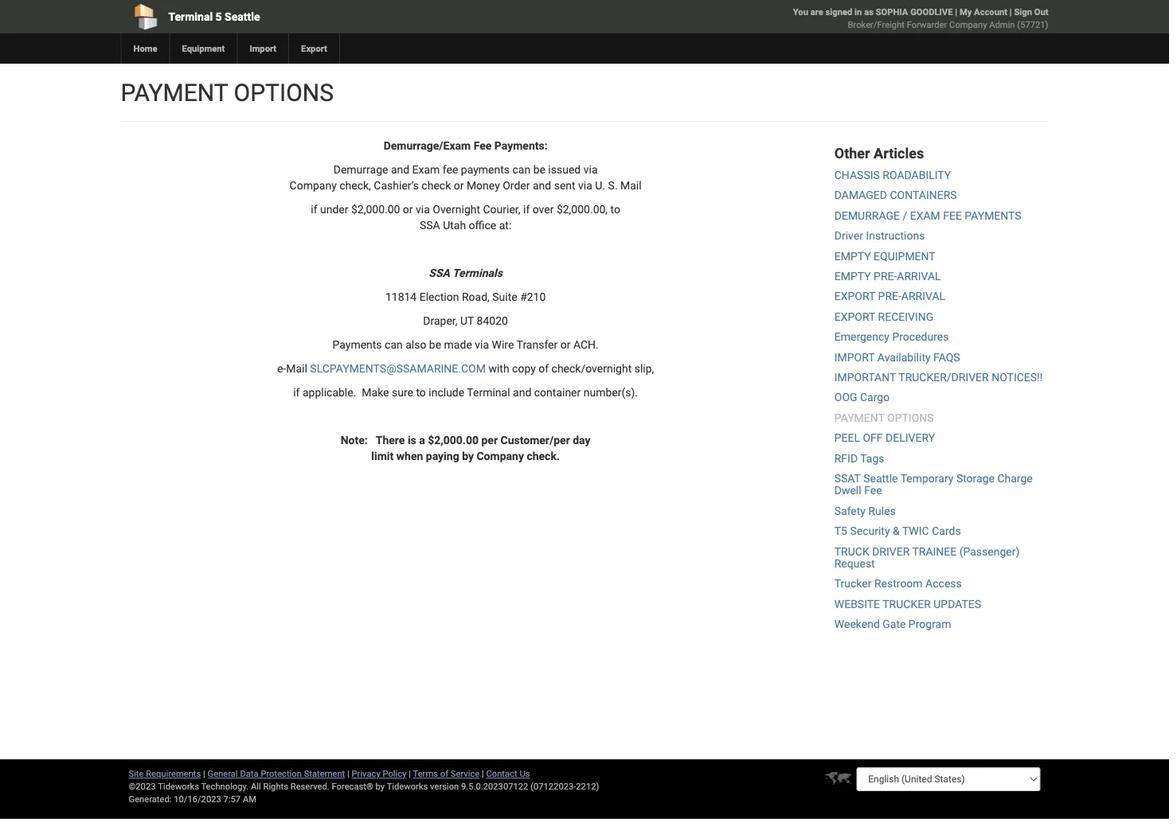 Task type: vqa. For each thing, say whether or not it's contained in the screenshot.
free to the left
no



Task type: describe. For each thing, give the bounding box(es) containing it.
payment options
[[121, 78, 334, 107]]

emergency
[[834, 331, 890, 344]]

0 vertical spatial fee
[[474, 139, 492, 152]]

trucker
[[883, 598, 931, 611]]

limit
[[371, 450, 394, 463]]

general data protection statement link
[[208, 769, 345, 779]]

demurrage
[[334, 163, 388, 176]]

via left wire
[[475, 338, 489, 351]]

slcpayments@ssamarine.com link
[[310, 362, 486, 375]]

at:
[[499, 219, 512, 232]]

trucker/driver
[[899, 371, 989, 384]]

cashier's
[[374, 179, 419, 192]]

slcpayments@ssamarine.com
[[310, 362, 486, 375]]

company inside note:   there is a $2,000.00 per customer/per day limit when paying by company check.
[[477, 450, 524, 463]]

| left the general
[[203, 769, 205, 779]]

request
[[834, 557, 875, 570]]

courier,
[[483, 203, 520, 216]]

demurrage
[[834, 209, 900, 222]]

0 horizontal spatial seattle
[[225, 10, 260, 23]]

0 vertical spatial payment
[[121, 78, 228, 107]]

be inside demurrage and exam fee payments can be issued via company check, cashier's check or money order and sent via u. s. mail
[[533, 163, 545, 176]]

all
[[251, 782, 261, 792]]

weekend
[[834, 618, 880, 631]]

7:57
[[223, 794, 241, 805]]

u.
[[595, 179, 605, 192]]

as
[[864, 7, 874, 17]]

or inside demurrage and exam fee payments can be issued via company check, cashier's check or money order and sent via u. s. mail
[[454, 179, 464, 192]]

peel off delivery link
[[834, 432, 935, 445]]

1 vertical spatial terminal
[[467, 386, 510, 399]]

11814 election road, suite #210
[[385, 290, 546, 303]]

tideworks
[[387, 782, 428, 792]]

service
[[451, 769, 480, 779]]

payments can also be made via wire transfer or ach.
[[333, 338, 599, 351]]

e-
[[277, 362, 286, 375]]

slip,
[[635, 362, 654, 375]]

import availability faqs link
[[834, 351, 960, 364]]

home
[[133, 43, 157, 54]]

trucker restroom access link
[[834, 578, 962, 591]]

seattle inside other articles chassis roadability damaged containers demurrage / exam fee payments driver instructions empty equipment empty pre-arrival export pre-arrival export receiving emergency procedures import availability faqs important trucker/driver notices!! oog cargo payment options peel off delivery rfid tags ssat seattle temporary storage charge dwell fee safety rules t5 security & twic cards truck driver trainee (passenger) request trucker restroom access website trucker updates weekend gate program
[[863, 472, 898, 485]]

website
[[834, 598, 880, 611]]

issued
[[548, 163, 581, 176]]

oog cargo link
[[834, 391, 890, 404]]

containers
[[890, 189, 957, 202]]

via left u.
[[578, 179, 592, 192]]

paying
[[426, 450, 459, 463]]

0 vertical spatial options
[[234, 78, 334, 107]]

equipment
[[874, 250, 936, 263]]

1 empty from the top
[[834, 250, 871, 263]]

1 vertical spatial pre-
[[878, 290, 901, 303]]

out
[[1034, 7, 1049, 17]]

oog
[[834, 391, 857, 404]]

rfid
[[834, 452, 858, 465]]

site requirements link
[[129, 769, 201, 779]]

faqs
[[933, 351, 960, 364]]

if for if under $2,000.00 or via overnight courier, if over $2,000.00, to ssa utah office at:
[[311, 203, 317, 216]]

made
[[444, 338, 472, 351]]

0 vertical spatial and
[[391, 163, 409, 176]]

when
[[396, 450, 423, 463]]

terms of service link
[[413, 769, 480, 779]]

0 vertical spatial of
[[539, 362, 549, 375]]

check,
[[339, 179, 371, 192]]

demurrage/exam fee payments:
[[384, 139, 548, 152]]

articles
[[874, 145, 924, 162]]

also
[[406, 338, 426, 351]]

weekend gate program link
[[834, 618, 951, 631]]

version
[[430, 782, 459, 792]]

you
[[793, 7, 808, 17]]

goodlive
[[910, 7, 953, 17]]

sophia
[[876, 7, 908, 17]]

privacy
[[352, 769, 380, 779]]

payments
[[461, 163, 510, 176]]

9.5.0.202307122
[[461, 782, 528, 792]]

1 export from the top
[[834, 290, 875, 303]]

driver
[[872, 545, 910, 558]]

1 vertical spatial arrival
[[901, 290, 945, 303]]

are
[[811, 7, 823, 17]]

via inside if under $2,000.00 or via overnight courier, if over $2,000.00, to ssa utah office at:
[[416, 203, 430, 216]]

1 vertical spatial ssa
[[429, 266, 450, 280]]

ssa terminals
[[429, 266, 502, 280]]

| up '9.5.0.202307122'
[[482, 769, 484, 779]]

road,
[[462, 290, 490, 303]]

import
[[250, 43, 276, 54]]

reserved.
[[291, 782, 330, 792]]

mail inside demurrage and exam fee payments can be issued via company check, cashier's check or money order and sent via u. s. mail
[[620, 179, 642, 192]]

order
[[503, 179, 530, 192]]

t5 security & twic cards link
[[834, 525, 961, 538]]

©2023 tideworks
[[129, 782, 199, 792]]

of inside the site requirements | general data protection statement | privacy policy | terms of service | contact us ©2023 tideworks technology. all rights reserved. forecast® by tideworks version 9.5.0.202307122 (07122023-2212) generated: 10/16/2023 7:57 am
[[440, 769, 448, 779]]

procedures
[[892, 331, 949, 344]]

important
[[834, 371, 896, 384]]

import link
[[237, 33, 288, 64]]

include
[[429, 386, 464, 399]]

$2,000.00,
[[557, 203, 608, 216]]

ssat seattle temporary storage charge dwell fee link
[[834, 472, 1033, 498]]

you are signed in as sophia goodlive | my account | sign out broker/freight forwarder company admin (57721)
[[793, 7, 1049, 30]]

by inside the site requirements | general data protection statement | privacy policy | terms of service | contact us ©2023 tideworks technology. all rights reserved. forecast® by tideworks version 9.5.0.202307122 (07122023-2212) generated: 10/16/2023 7:57 am
[[376, 782, 385, 792]]

office
[[469, 219, 496, 232]]

by inside note:   there is a $2,000.00 per customer/per day limit when paying by company check.
[[462, 450, 474, 463]]

(57721)
[[1017, 20, 1049, 30]]

customer/per
[[501, 434, 570, 447]]

temporary
[[900, 472, 954, 485]]

if under $2,000.00 or via overnight courier, if over $2,000.00, to ssa utah office at:
[[311, 203, 620, 232]]

via up u.
[[584, 163, 598, 176]]

emergency procedures link
[[834, 331, 949, 344]]

off
[[863, 432, 883, 445]]

damaged
[[834, 189, 887, 202]]

2 export from the top
[[834, 310, 875, 323]]

check/overnight
[[552, 362, 632, 375]]

&
[[893, 525, 900, 538]]



Task type: locate. For each thing, give the bounding box(es) containing it.
0 vertical spatial ssa
[[420, 219, 440, 232]]

company up the "under"
[[290, 179, 337, 192]]

via
[[584, 163, 598, 176], [578, 179, 592, 192], [416, 203, 430, 216], [475, 338, 489, 351]]

options down the import
[[234, 78, 334, 107]]

or down cashier's
[[403, 203, 413, 216]]

0 vertical spatial by
[[462, 450, 474, 463]]

trucker
[[834, 578, 872, 591]]

fee up payments
[[474, 139, 492, 152]]

2 horizontal spatial or
[[560, 338, 571, 351]]

if left over
[[523, 203, 530, 216]]

2 horizontal spatial if
[[523, 203, 530, 216]]

by down privacy policy link
[[376, 782, 385, 792]]

updates
[[934, 598, 981, 611]]

0 vertical spatial $2,000.00
[[351, 203, 400, 216]]

seattle right 5
[[225, 10, 260, 23]]

0 horizontal spatial fee
[[474, 139, 492, 152]]

and left 'sent'
[[533, 179, 551, 192]]

rights
[[263, 782, 288, 792]]

1 vertical spatial $2,000.00
[[428, 434, 479, 447]]

with
[[489, 362, 509, 375]]

damaged containers link
[[834, 189, 957, 202]]

pre- down empty pre-arrival link
[[878, 290, 901, 303]]

0 vertical spatial empty
[[834, 250, 871, 263]]

website trucker updates link
[[834, 598, 981, 611]]

1 vertical spatial of
[[440, 769, 448, 779]]

1 horizontal spatial of
[[539, 362, 549, 375]]

| left sign
[[1010, 7, 1012, 17]]

utah
[[443, 219, 466, 232]]

or left ach.
[[560, 338, 571, 351]]

demurrage and exam fee payments can be issued via company check, cashier's check or money order and sent via u. s. mail
[[290, 163, 642, 192]]

$2,000.00 up "paying"
[[428, 434, 479, 447]]

pre- down empty equipment link
[[874, 270, 897, 283]]

privacy policy link
[[352, 769, 407, 779]]

of right copy
[[539, 362, 549, 375]]

2 empty from the top
[[834, 270, 871, 283]]

charge
[[997, 472, 1033, 485]]

1 horizontal spatial mail
[[620, 179, 642, 192]]

to right sure
[[416, 386, 426, 399]]

payment down equipment link on the left top of page
[[121, 78, 228, 107]]

0 horizontal spatial be
[[429, 338, 441, 351]]

and up cashier's
[[391, 163, 409, 176]]

payment inside other articles chassis roadability damaged containers demurrage / exam fee payments driver instructions empty equipment empty pre-arrival export pre-arrival export receiving emergency procedures import availability faqs important trucker/driver notices!! oog cargo payment options peel off delivery rfid tags ssat seattle temporary storage charge dwell fee safety rules t5 security & twic cards truck driver trainee (passenger) request trucker restroom access website trucker updates weekend gate program
[[834, 411, 885, 425]]

fee
[[943, 209, 962, 222]]

1 vertical spatial fee
[[864, 484, 882, 498]]

technology.
[[201, 782, 249, 792]]

to down s.
[[611, 203, 620, 216]]

company inside you are signed in as sophia goodlive | my account | sign out broker/freight forwarder company admin (57721)
[[949, 20, 987, 30]]

is
[[408, 434, 416, 447]]

1 horizontal spatial terminal
[[467, 386, 510, 399]]

money
[[467, 179, 500, 192]]

per
[[481, 434, 498, 447]]

0 vertical spatial arrival
[[897, 270, 941, 283]]

copy
[[512, 362, 536, 375]]

1 vertical spatial to
[[416, 386, 426, 399]]

seattle down tags
[[863, 472, 898, 485]]

signed
[[826, 7, 852, 17]]

safety
[[834, 505, 866, 518]]

0 horizontal spatial if
[[293, 386, 300, 399]]

wire
[[492, 338, 514, 351]]

dwell
[[834, 484, 861, 498]]

company down the my
[[949, 20, 987, 30]]

0 vertical spatial export
[[834, 290, 875, 303]]

0 vertical spatial to
[[611, 203, 620, 216]]

and
[[391, 163, 409, 176], [533, 179, 551, 192], [513, 386, 531, 399]]

0 vertical spatial terminal
[[168, 10, 213, 23]]

0 horizontal spatial $2,000.00
[[351, 203, 400, 216]]

ssa up election
[[429, 266, 450, 280]]

1 vertical spatial options
[[887, 411, 934, 425]]

$2,000.00 down 'check,'
[[351, 203, 400, 216]]

11814
[[385, 290, 417, 303]]

terminal down with
[[467, 386, 510, 399]]

| left the my
[[955, 7, 957, 17]]

to inside if under $2,000.00 or via overnight courier, if over $2,000.00, to ssa utah office at:
[[611, 203, 620, 216]]

payments:
[[494, 139, 548, 152]]

export up export receiving link at the right top of page
[[834, 290, 875, 303]]

2 horizontal spatial company
[[949, 20, 987, 30]]

sign out link
[[1014, 7, 1049, 17]]

1 vertical spatial and
[[533, 179, 551, 192]]

1 vertical spatial by
[[376, 782, 385, 792]]

1 horizontal spatial by
[[462, 450, 474, 463]]

gate
[[883, 618, 906, 631]]

forecast®
[[332, 782, 373, 792]]

us
[[520, 769, 530, 779]]

1 vertical spatial empty
[[834, 270, 871, 283]]

1 horizontal spatial if
[[311, 203, 317, 216]]

if left the "under"
[[311, 203, 317, 216]]

be left issued
[[533, 163, 545, 176]]

can inside demurrage and exam fee payments can be issued via company check, cashier's check or money order and sent via u. s. mail
[[513, 163, 531, 176]]

$2,000.00 inside note:   there is a $2,000.00 per customer/per day limit when paying by company check.
[[428, 434, 479, 447]]

truck
[[834, 545, 869, 558]]

my
[[960, 7, 972, 17]]

ssa left utah
[[420, 219, 440, 232]]

1 horizontal spatial and
[[513, 386, 531, 399]]

0 horizontal spatial terminal
[[168, 10, 213, 23]]

1 vertical spatial seattle
[[863, 472, 898, 485]]

contact us link
[[486, 769, 530, 779]]

note:   there is a $2,000.00 per customer/per day limit when paying by company check.
[[341, 434, 591, 463]]

1 horizontal spatial or
[[454, 179, 464, 192]]

1 vertical spatial be
[[429, 338, 441, 351]]

empty
[[834, 250, 871, 263], [834, 270, 871, 283]]

cargo
[[860, 391, 890, 404]]

| up tideworks at the bottom of the page
[[409, 769, 411, 779]]

under
[[320, 203, 348, 216]]

1 vertical spatial export
[[834, 310, 875, 323]]

0 vertical spatial mail
[[620, 179, 642, 192]]

0 vertical spatial or
[[454, 179, 464, 192]]

twic
[[902, 525, 929, 538]]

restroom
[[874, 578, 923, 591]]

1 vertical spatial payment
[[834, 411, 885, 425]]

can left also
[[385, 338, 403, 351]]

0 horizontal spatial options
[[234, 78, 334, 107]]

if for if applicable.  make sure to include terminal and container number(s).
[[293, 386, 300, 399]]

or inside if under $2,000.00 or via overnight courier, if over $2,000.00, to ssa utah office at:
[[403, 203, 413, 216]]

0 horizontal spatial and
[[391, 163, 409, 176]]

transfer
[[517, 338, 558, 351]]

and down copy
[[513, 386, 531, 399]]

export pre-arrival link
[[834, 290, 945, 303]]

delivery
[[886, 432, 935, 445]]

1 horizontal spatial $2,000.00
[[428, 434, 479, 447]]

0 vertical spatial be
[[533, 163, 545, 176]]

0 vertical spatial company
[[949, 20, 987, 30]]

data
[[240, 769, 259, 779]]

0 vertical spatial pre-
[[874, 270, 897, 283]]

roadability
[[883, 169, 951, 182]]

0 horizontal spatial company
[[290, 179, 337, 192]]

empty down empty equipment link
[[834, 270, 871, 283]]

am
[[243, 794, 256, 805]]

0 vertical spatial can
[[513, 163, 531, 176]]

ach.
[[573, 338, 599, 351]]

$2,000.00
[[351, 203, 400, 216], [428, 434, 479, 447]]

|
[[955, 7, 957, 17], [1010, 7, 1012, 17], [203, 769, 205, 779], [347, 769, 349, 779], [409, 769, 411, 779], [482, 769, 484, 779]]

fee inside other articles chassis roadability damaged containers demurrage / exam fee payments driver instructions empty equipment empty pre-arrival export pre-arrival export receiving emergency procedures import availability faqs important trucker/driver notices!! oog cargo payment options peel off delivery rfid tags ssat seattle temporary storage charge dwell fee safety rules t5 security & twic cards truck driver trainee (passenger) request trucker restroom access website trucker updates weekend gate program
[[864, 484, 882, 498]]

ssa inside if under $2,000.00 or via overnight courier, if over $2,000.00, to ssa utah office at:
[[420, 219, 440, 232]]

0 horizontal spatial by
[[376, 782, 385, 792]]

or down fee
[[454, 179, 464, 192]]

export up emergency
[[834, 310, 875, 323]]

fee
[[474, 139, 492, 152], [864, 484, 882, 498]]

options inside other articles chassis roadability damaged containers demurrage / exam fee payments driver instructions empty equipment empty pre-arrival export pre-arrival export receiving emergency procedures import availability faqs important trucker/driver notices!! oog cargo payment options peel off delivery rfid tags ssat seattle temporary storage charge dwell fee safety rules t5 security & twic cards truck driver trainee (passenger) request trucker restroom access website trucker updates weekend gate program
[[887, 411, 934, 425]]

terminal left 5
[[168, 10, 213, 23]]

arrival up the receiving
[[901, 290, 945, 303]]

0 horizontal spatial to
[[416, 386, 426, 399]]

of up version
[[440, 769, 448, 779]]

chassis roadability link
[[834, 169, 951, 182]]

2 horizontal spatial and
[[533, 179, 551, 192]]

#210
[[520, 290, 546, 303]]

2 vertical spatial and
[[513, 386, 531, 399]]

home link
[[121, 33, 169, 64]]

| up forecast®
[[347, 769, 349, 779]]

payment
[[121, 78, 228, 107], [834, 411, 885, 425]]

safety rules link
[[834, 505, 896, 518]]

1 vertical spatial can
[[385, 338, 403, 351]]

0 horizontal spatial of
[[440, 769, 448, 779]]

make
[[362, 386, 389, 399]]

0 horizontal spatial mail
[[286, 362, 307, 375]]

options up 'delivery'
[[887, 411, 934, 425]]

0 horizontal spatial can
[[385, 338, 403, 351]]

$2,000.00 inside if under $2,000.00 or via overnight courier, if over $2,000.00, to ssa utah office at:
[[351, 203, 400, 216]]

1 horizontal spatial fee
[[864, 484, 882, 498]]

1 horizontal spatial be
[[533, 163, 545, 176]]

by right "paying"
[[462, 450, 474, 463]]

chassis
[[834, 169, 880, 182]]

equipment
[[182, 43, 225, 54]]

company inside demurrage and exam fee payments can be issued via company check, cashier's check or money order and sent via u. s. mail
[[290, 179, 337, 192]]

rfid tags link
[[834, 452, 884, 465]]

1 horizontal spatial can
[[513, 163, 531, 176]]

fee
[[443, 163, 458, 176]]

company
[[949, 20, 987, 30], [290, 179, 337, 192], [477, 450, 524, 463]]

trainee
[[912, 545, 957, 558]]

1 horizontal spatial options
[[887, 411, 934, 425]]

0 horizontal spatial or
[[403, 203, 413, 216]]

company down per
[[477, 450, 524, 463]]

election
[[419, 290, 459, 303]]

0 vertical spatial seattle
[[225, 10, 260, 23]]

0 horizontal spatial payment
[[121, 78, 228, 107]]

sent
[[554, 179, 576, 192]]

can up 'order'
[[513, 163, 531, 176]]

/
[[903, 209, 907, 222]]

1 horizontal spatial company
[[477, 450, 524, 463]]

1 horizontal spatial seattle
[[863, 472, 898, 485]]

1 horizontal spatial payment
[[834, 411, 885, 425]]

84020
[[477, 314, 508, 327]]

via down check
[[416, 203, 430, 216]]

check.
[[527, 450, 560, 463]]

mail
[[620, 179, 642, 192], [286, 362, 307, 375]]

payment down oog cargo link
[[834, 411, 885, 425]]

peel
[[834, 432, 860, 445]]

arrival down equipment
[[897, 270, 941, 283]]

1 vertical spatial or
[[403, 203, 413, 216]]

empty down driver
[[834, 250, 871, 263]]

2 vertical spatial company
[[477, 450, 524, 463]]

1 horizontal spatial to
[[611, 203, 620, 216]]

exam
[[412, 163, 440, 176]]

in
[[855, 7, 862, 17]]

1 vertical spatial company
[[290, 179, 337, 192]]

t5
[[834, 525, 847, 538]]

fee up safety rules link
[[864, 484, 882, 498]]

1 vertical spatial mail
[[286, 362, 307, 375]]

terminal
[[168, 10, 213, 23], [467, 386, 510, 399]]

day
[[573, 434, 591, 447]]

pre-
[[874, 270, 897, 283], [878, 290, 901, 303]]

be right also
[[429, 338, 441, 351]]

2 vertical spatial or
[[560, 338, 571, 351]]

if left make
[[293, 386, 300, 399]]



